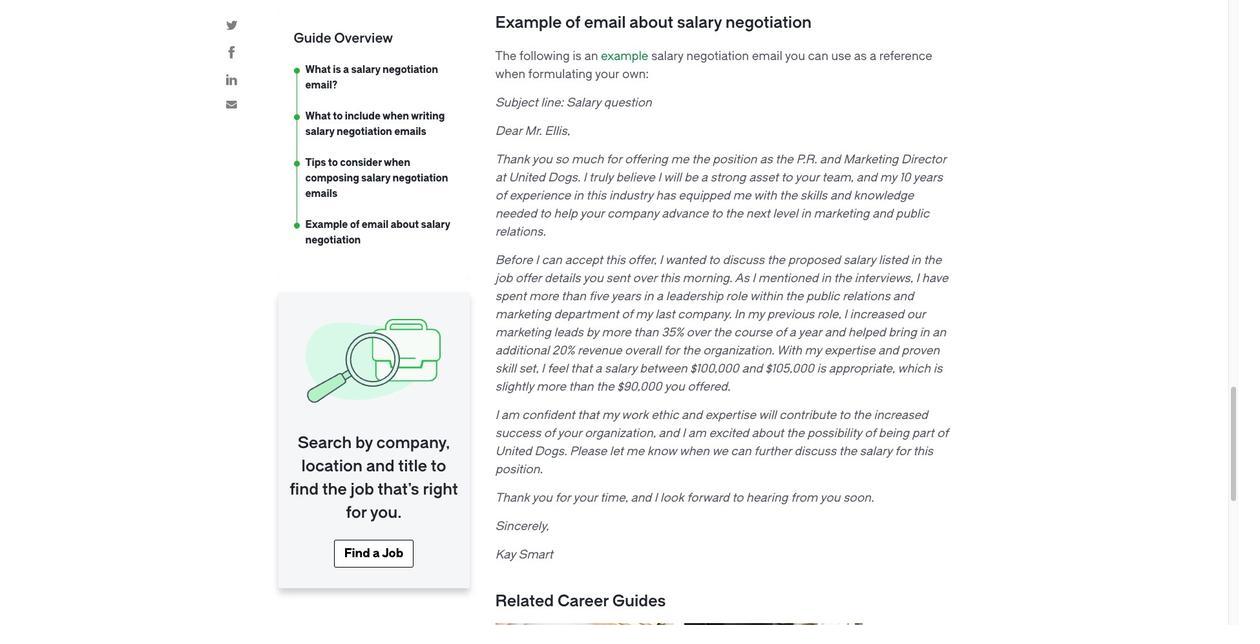 Task type: describe. For each thing, give the bounding box(es) containing it.
the inside search by company, location and title to find the job that's right for you.
[[322, 481, 347, 499]]

and down role,
[[825, 326, 845, 340]]

skill
[[495, 362, 516, 376]]

line:
[[541, 96, 564, 110]]

position.
[[495, 463, 543, 477]]

in down the proposed
[[821, 271, 831, 286]]

and down ethic
[[659, 427, 679, 441]]

please
[[570, 445, 607, 459]]

the up have
[[924, 253, 942, 268]]

by inside search by company, location and title to find the job that's right for you.
[[355, 434, 373, 452]]

is right which
[[934, 362, 942, 376]]

example inside example of email about salary negotiation
[[305, 219, 348, 231]]

overview
[[334, 31, 393, 46]]

2 horizontal spatial me
[[733, 189, 751, 203]]

being
[[879, 427, 909, 441]]

and right time,
[[631, 491, 651, 505]]

this inside thank you so much for offering me the position as the p.r. and marketing director at united dogs. i truly believe i will be a strong asset to your team, and my 10 years of experience in this industry has equipped me with the skills and knowledge needed to help your company advance to the next level in marketing and public relations.
[[586, 189, 606, 203]]

wanted
[[665, 253, 706, 268]]

reference
[[879, 49, 932, 63]]

0 horizontal spatial am
[[501, 408, 519, 423]]

0 vertical spatial an
[[585, 49, 598, 63]]

the up relations
[[834, 271, 852, 286]]

kay smart
[[495, 548, 553, 562]]

to left 'hearing'
[[732, 491, 744, 505]]

interviews,
[[855, 271, 913, 286]]

my down year
[[805, 344, 822, 358]]

in down skills
[[801, 207, 811, 221]]

when inside the salary negotiation email you can use as a reference when formulating your own:
[[495, 67, 526, 81]]

relations
[[843, 290, 890, 304]]

offering
[[625, 153, 668, 167]]

the up possibility
[[853, 408, 871, 423]]

previous
[[767, 308, 815, 322]]

20%
[[552, 344, 575, 358]]

your right help
[[580, 207, 604, 221]]

1 horizontal spatial over
[[687, 326, 711, 340]]

public inside before i can accept this offer, i wanted to discuss the proposed salary listed in the job offer details you sent over this morning. as i mentioned in the interviews, i have spent more than five years in a leadership role within the public relations and marketing department of my last company. in my previous role, i increased our marketing leads by more than 35% over the course of a year and helped bring in an additional 20% revenue overall for the organization. with my expertise and proven skill set, i feel that a salary between $100,000 and $105,000 is appropriate, which is slightly more than the $90,000 you offered.
[[806, 290, 840, 304]]

i right offer,
[[660, 253, 663, 268]]

the up be
[[692, 153, 710, 167]]

35%
[[662, 326, 684, 340]]

of down "sent"
[[622, 308, 633, 322]]

email?
[[305, 79, 337, 91]]

email inside the salary negotiation email you can use as a reference when formulating your own:
[[752, 49, 783, 63]]

i left look
[[654, 491, 658, 505]]

to inside the tips to consider when composing salary negotiation emails
[[328, 157, 338, 169]]

i left truly
[[583, 171, 586, 185]]

position
[[713, 153, 757, 167]]

the following is an example
[[495, 49, 649, 63]]

title
[[398, 458, 427, 476]]

within
[[750, 290, 783, 304]]

this down wanted
[[660, 271, 680, 286]]

can inside before i can accept this offer, i wanted to discuss the proposed salary listed in the job offer details you sent over this morning. as i mentioned in the interviews, i have spent more than five years in a leadership role within the public relations and marketing department of my last company. in my previous role, i increased our marketing leads by more than 35% over the course of a year and helped bring in an additional 20% revenue overall for the organization. with my expertise and proven skill set, i feel that a salary between $100,000 and $105,000 is appropriate, which is slightly more than the $90,000 you offered.
[[542, 253, 562, 268]]

and down organization.
[[742, 362, 763, 376]]

negotiation inside what to include when writing salary negotiation emails
[[337, 126, 392, 138]]

kay
[[495, 548, 516, 562]]

my left last
[[636, 308, 653, 322]]

the left the next
[[725, 207, 743, 221]]

you down between
[[665, 380, 685, 394]]

job
[[382, 547, 403, 561]]

which
[[898, 362, 931, 376]]

with
[[777, 344, 802, 358]]

salary inside what to include when writing salary negotiation emails
[[305, 126, 335, 138]]

2 vertical spatial more
[[537, 380, 566, 394]]

i right set,
[[541, 362, 545, 376]]

increased inside before i can accept this offer, i wanted to discuss the proposed salary listed in the job offer details you sent over this morning. as i mentioned in the interviews, i have spent more than five years in a leadership role within the public relations and marketing department of my last company. in my previous role, i increased our marketing leads by more than 35% over the course of a year and helped bring in an additional 20% revenue overall for the organization. with my expertise and proven skill set, i feel that a salary between $100,000 and $105,000 is appropriate, which is slightly more than the $90,000 you offered.
[[850, 308, 904, 322]]

i up has
[[658, 171, 661, 185]]

in up proven
[[920, 326, 930, 340]]

i up success
[[495, 408, 499, 423]]

location
[[302, 458, 363, 476]]

what for what is a salary negotiation email?
[[305, 64, 331, 76]]

expertise inside before i can accept this offer, i wanted to discuss the proposed salary listed in the job offer details you sent over this morning. as i mentioned in the interviews, i have spent more than five years in a leadership role within the public relations and marketing department of my last company. in my previous role, i increased our marketing leads by more than 35% over the course of a year and helped bring in an additional 20% revenue overall for the organization. with my expertise and proven skill set, i feel that a salary between $100,000 and $105,000 is appropriate, which is slightly more than the $90,000 you offered.
[[825, 344, 875, 358]]

needed
[[495, 207, 537, 221]]

dear mr. ellis,
[[495, 124, 570, 138]]

include
[[345, 111, 381, 122]]

mr.
[[525, 124, 542, 138]]

year
[[799, 326, 822, 340]]

years inside before i can accept this offer, i wanted to discuss the proposed salary listed in the job offer details you sent over this morning. as i mentioned in the interviews, i have spent more than five years in a leadership role within the public relations and marketing department of my last company. in my previous role, i increased our marketing leads by more than 35% over the course of a year and helped bring in an additional 20% revenue overall for the organization. with my expertise and proven skill set, i feel that a salary between $100,000 and $105,000 is appropriate, which is slightly more than the $90,000 you offered.
[[611, 290, 641, 304]]

and up "team,"
[[820, 153, 841, 167]]

thank for thank you so much for offering me the position as the p.r. and marketing director at united dogs. i truly believe i will be a strong asset to your team, and my 10 years of experience in this industry has equipped me with the skills and knowledge needed to help your company advance to the next level in marketing and public relations.
[[495, 153, 530, 167]]

will inside thank you so much for offering me the position as the p.r. and marketing director at united dogs. i truly believe i will be a strong asset to your team, and my 10 years of experience in this industry has equipped me with the skills and knowledge needed to help your company advance to the next level in marketing and public relations.
[[664, 171, 682, 185]]

search
[[298, 434, 352, 452]]

i left excited
[[682, 427, 685, 441]]

a inside thank you so much for offering me the position as the p.r. and marketing director at united dogs. i truly believe i will be a strong asset to your team, and my 10 years of experience in this industry has equipped me with the skills and knowledge needed to help your company advance to the next level in marketing and public relations.
[[701, 171, 708, 185]]

knowledge
[[854, 189, 914, 203]]

of down confident
[[544, 427, 555, 441]]

find
[[290, 481, 319, 499]]

accept
[[565, 253, 603, 268]]

morning.
[[683, 271, 732, 286]]

truly
[[589, 171, 613, 185]]

relations.
[[495, 225, 546, 239]]

a inside the salary negotiation email you can use as a reference when formulating your own:
[[870, 49, 877, 63]]

have
[[922, 271, 948, 286]]

equipped
[[679, 189, 730, 203]]

i right as
[[752, 271, 755, 286]]

you inside thank you so much for offering me the position as the p.r. and marketing director at united dogs. i truly believe i will be a strong asset to your team, and my 10 years of experience in this industry has equipped me with the skills and knowledge needed to help your company advance to the next level in marketing and public relations.
[[532, 153, 552, 167]]

of up the with
[[775, 326, 786, 340]]

a inside button
[[373, 547, 380, 561]]

with
[[754, 189, 777, 203]]

salary inside example of email about salary negotiation
[[421, 219, 450, 231]]

negotiation inside what is a salary negotiation email?
[[383, 64, 438, 76]]

details
[[544, 271, 581, 286]]

for inside search by company, location and title to find the job that's right for you.
[[346, 504, 367, 522]]

of right the part
[[937, 427, 948, 441]]

and down the knowledge
[[872, 207, 893, 221]]

role,
[[817, 308, 841, 322]]

spent
[[495, 290, 526, 304]]

when inside the tips to consider when composing salary negotiation emails
[[384, 157, 410, 169]]

in
[[735, 308, 745, 322]]

for inside before i can accept this offer, i wanted to discuss the proposed salary listed in the job offer details you sent over this morning. as i mentioned in the interviews, i have spent more than five years in a leadership role within the public relations and marketing department of my last company. in my previous role, i increased our marketing leads by more than 35% over the course of a year and helped bring in an additional 20% revenue overall for the organization. with my expertise and proven skill set, i feel that a salary between $100,000 and $105,000 is appropriate, which is slightly more than the $90,000 you offered.
[[664, 344, 680, 358]]

discuss inside i am confident that my work ethic and expertise will contribute to the increased success of your organization, and i am excited about the possibility of being part of united dogs. please let me know when we can further discuss the salary for this position.
[[795, 445, 836, 459]]

share this post on linkedin image
[[226, 74, 237, 85]]

help
[[554, 207, 578, 221]]

my inside thank you so much for offering me the position as the p.r. and marketing director at united dogs. i truly believe i will be a strong asset to your team, and my 10 years of experience in this industry has equipped me with the skills and knowledge needed to help your company advance to the next level in marketing and public relations.
[[880, 171, 897, 185]]

offer
[[515, 271, 542, 286]]

possibility
[[807, 427, 862, 441]]

skills
[[800, 189, 827, 203]]

tips
[[305, 157, 326, 169]]

the down "contribute"
[[787, 427, 804, 441]]

example
[[601, 49, 649, 63]]

for left time,
[[555, 491, 571, 505]]

in up help
[[574, 189, 584, 203]]

appropriate,
[[829, 362, 895, 376]]

overall
[[625, 344, 661, 358]]

the
[[495, 49, 517, 63]]

expertise inside i am confident that my work ethic and expertise will contribute to the increased success of your organization, and i am excited about the possibility of being part of united dogs. please let me know when we can further discuss the salary for this position.
[[705, 408, 756, 423]]

by inside before i can accept this offer, i wanted to discuss the proposed salary listed in the job offer details you sent over this morning. as i mentioned in the interviews, i have spent more than five years in a leadership role within the public relations and marketing department of my last company. in my previous role, i increased our marketing leads by more than 35% over the course of a year and helped bring in an additional 20% revenue overall for the organization. with my expertise and proven skill set, i feel that a salary between $100,000 and $105,000 is appropriate, which is slightly more than the $90,000 you offered.
[[586, 326, 599, 340]]

your left time,
[[573, 491, 597, 505]]

the left $90,000
[[596, 380, 614, 394]]

tips to consider when composing salary negotiation emails
[[305, 157, 448, 200]]

1 vertical spatial am
[[688, 427, 706, 441]]

guide
[[294, 31, 331, 46]]

time,
[[600, 491, 628, 505]]

the down possibility
[[839, 445, 857, 459]]

asset
[[749, 171, 779, 185]]

strong
[[711, 171, 746, 185]]

me inside i am confident that my work ethic and expertise will contribute to the increased success of your organization, and i am excited about the possibility of being part of united dogs. please let me know when we can further discuss the salary for this position.
[[626, 445, 644, 459]]

united inside thank you so much for offering me the position as the p.r. and marketing director at united dogs. i truly believe i will be a strong asset to your team, and my 10 years of experience in this industry has equipped me with the skills and knowledge needed to help your company advance to the next level in marketing and public relations.
[[509, 171, 545, 185]]

sent
[[606, 271, 630, 286]]

so
[[555, 153, 569, 167]]

discuss inside before i can accept this offer, i wanted to discuss the proposed salary listed in the job offer details you sent over this morning. as i mentioned in the interviews, i have spent more than five years in a leadership role within the public relations and marketing department of my last company. in my previous role, i increased our marketing leads by more than 35% over the course of a year and helped bring in an additional 20% revenue overall for the organization. with my expertise and proven skill set, i feel that a salary between $100,000 and $105,000 is appropriate, which is slightly more than the $90,000 you offered.
[[723, 253, 765, 268]]

revenue
[[578, 344, 622, 358]]

further
[[754, 445, 792, 459]]

to inside search by company, location and title to find the job that's right for you.
[[431, 458, 446, 476]]

following
[[520, 49, 570, 63]]

let
[[610, 445, 623, 459]]

to inside what to include when writing salary negotiation emails
[[333, 111, 343, 122]]

1 vertical spatial more
[[602, 326, 631, 340]]

the left p.r. at the right top
[[776, 153, 793, 167]]

listed
[[879, 253, 908, 268]]

you inside the salary negotiation email you can use as a reference when formulating your own:
[[785, 49, 805, 63]]

0 horizontal spatial example of email about salary negotiation
[[305, 219, 450, 246]]

you up sincerely,
[[532, 491, 552, 505]]

formulating
[[528, 67, 593, 81]]

and down bring
[[878, 344, 899, 358]]

$100,000
[[690, 362, 739, 376]]

and down marketing on the right top of the page
[[857, 171, 877, 185]]

of left being
[[865, 427, 876, 441]]

that inside i am confident that my work ethic and expertise will contribute to the increased success of your organization, and i am excited about the possibility of being part of united dogs. please let me know when we can further discuss the salary for this position.
[[578, 408, 599, 423]]

success
[[495, 427, 541, 441]]

emails for composing
[[305, 188, 337, 200]]

be
[[684, 171, 698, 185]]

salary inside the tips to consider when composing salary negotiation emails
[[361, 173, 391, 184]]

our
[[907, 308, 926, 322]]

is inside what is a salary negotiation email?
[[333, 64, 341, 76]]

a left year
[[789, 326, 796, 340]]

to down equipped
[[711, 207, 723, 221]]

is up formulating
[[573, 49, 582, 63]]

excited
[[709, 427, 749, 441]]

before i can accept this offer, i wanted to discuss the proposed salary listed in the job offer details you sent over this morning. as i mentioned in the interviews, i have spent more than five years in a leadership role within the public relations and marketing department of my last company. in my previous role, i increased our marketing leads by more than 35% over the course of a year and helped bring in an additional 20% revenue overall for the organization. with my expertise and proven skill set, i feel that a salary between $100,000 and $105,000 is appropriate, which is slightly more than the $90,000 you offered.
[[495, 253, 948, 394]]

the up organization.
[[714, 326, 731, 340]]

and inside search by company, location and title to find the job that's right for you.
[[366, 458, 395, 476]]

1 horizontal spatial me
[[671, 153, 689, 167]]

what is a salary negotiation email? link
[[305, 62, 457, 109]]

own:
[[622, 67, 649, 81]]

thank you for your time, and i look forward to hearing from you soon.
[[495, 491, 874, 505]]

between
[[640, 362, 687, 376]]

my inside i am confident that my work ethic and expertise will contribute to the increased success of your organization, and i am excited about the possibility of being part of united dogs. please let me know when we can further discuss the salary for this position.
[[602, 408, 619, 423]]

in right listed
[[911, 253, 921, 268]]



Task type: vqa. For each thing, say whether or not it's contained in the screenshot.
the helped
yes



Task type: locate. For each thing, give the bounding box(es) containing it.
0 vertical spatial as
[[854, 49, 867, 63]]

0 vertical spatial increased
[[850, 308, 904, 322]]

you right from
[[820, 491, 840, 505]]

the down the 35%
[[682, 344, 700, 358]]

am left excited
[[688, 427, 706, 441]]

about up further
[[752, 427, 784, 441]]

0 vertical spatial example of email about salary negotiation
[[495, 14, 812, 32]]

marketing inside thank you so much for offering me the position as the p.r. and marketing director at united dogs. i truly believe i will be a strong asset to your team, and my 10 years of experience in this industry has equipped me with the skills and knowledge needed to help your company advance to the next level in marketing and public relations.
[[814, 207, 870, 221]]

0 horizontal spatial can
[[542, 253, 562, 268]]

for
[[607, 153, 622, 167], [664, 344, 680, 358], [895, 445, 910, 459], [555, 491, 571, 505], [346, 504, 367, 522]]

10
[[900, 171, 911, 185]]

five
[[589, 290, 609, 304]]

2 thank from the top
[[495, 491, 530, 505]]

and right ethic
[[682, 408, 702, 423]]

negotiation inside the tips to consider when composing salary negotiation emails
[[393, 173, 448, 184]]

thank for thank you for your time, and i look forward to hearing from you soon.
[[495, 491, 530, 505]]

when left writing
[[383, 111, 409, 122]]

2 vertical spatial me
[[626, 445, 644, 459]]

1 vertical spatial than
[[634, 326, 659, 340]]

your inside i am confident that my work ethic and expertise will contribute to the increased success of your organization, and i am excited about the possibility of being part of united dogs. please let me know when we can further discuss the salary for this position.
[[558, 427, 582, 441]]

when inside what to include when writing salary negotiation emails
[[383, 111, 409, 122]]

dogs. inside thank you so much for offering me the position as the p.r. and marketing director at united dogs. i truly believe i will be a strong asset to your team, and my 10 years of experience in this industry has equipped me with the skills and knowledge needed to help your company advance to the next level in marketing and public relations.
[[548, 171, 580, 185]]

1 vertical spatial what
[[305, 111, 331, 122]]

consider
[[340, 157, 382, 169]]

salary inside the salary negotiation email you can use as a reference when formulating your own:
[[651, 49, 684, 63]]

share this post through email image
[[226, 101, 237, 109]]

marketing up additional
[[495, 326, 551, 340]]

0 vertical spatial marketing
[[814, 207, 870, 221]]

to up possibility
[[839, 408, 850, 423]]

1 horizontal spatial expertise
[[825, 344, 875, 358]]

i up the offer
[[536, 253, 539, 268]]

i right role,
[[844, 308, 847, 322]]

1 vertical spatial increased
[[874, 408, 928, 423]]

when down what to include when writing salary negotiation emails link
[[384, 157, 410, 169]]

director
[[901, 153, 946, 167]]

as inside thank you so much for offering me the position as the p.r. and marketing director at united dogs. i truly believe i will be a strong asset to your team, and my 10 years of experience in this industry has equipped me with the skills and knowledge needed to help your company advance to the next level in marketing and public relations.
[[760, 153, 773, 167]]

1 vertical spatial discuss
[[795, 445, 836, 459]]

that up please
[[578, 408, 599, 423]]

will left be
[[664, 171, 682, 185]]

for up truly
[[607, 153, 622, 167]]

0 vertical spatial that
[[571, 362, 592, 376]]

for down being
[[895, 445, 910, 459]]

0 vertical spatial what
[[305, 64, 331, 76]]

increased up helped
[[850, 308, 904, 322]]

0 vertical spatial years
[[913, 171, 943, 185]]

i left have
[[916, 271, 919, 286]]

course
[[734, 326, 772, 340]]

0 horizontal spatial discuss
[[723, 253, 765, 268]]

1 horizontal spatial an
[[933, 326, 946, 340]]

a down revenue
[[595, 362, 602, 376]]

of down at
[[495, 189, 506, 203]]

guide overview
[[294, 31, 393, 46]]

years
[[913, 171, 943, 185], [611, 290, 641, 304]]

bring
[[889, 326, 917, 340]]

before
[[495, 253, 533, 268]]

offer,
[[628, 253, 657, 268]]

job inside search by company, location and title to find the job that's right for you.
[[351, 481, 374, 499]]

0 vertical spatial thank
[[495, 153, 530, 167]]

1 vertical spatial public
[[806, 290, 840, 304]]

believe
[[616, 171, 655, 185]]

find a job button
[[334, 540, 414, 568]]

dogs. inside i am confident that my work ethic and expertise will contribute to the increased success of your organization, and i am excited about the possibility of being part of united dogs. please let me know when we can further discuss the salary for this position.
[[535, 445, 567, 459]]

0 horizontal spatial about
[[391, 219, 419, 231]]

1 horizontal spatial example of email about salary negotiation
[[495, 14, 812, 32]]

leads
[[554, 326, 583, 340]]

1 horizontal spatial email
[[584, 14, 626, 32]]

0 vertical spatial email
[[584, 14, 626, 32]]

2 vertical spatial about
[[752, 427, 784, 441]]

1 vertical spatial will
[[759, 408, 777, 423]]

related
[[495, 593, 554, 611]]

my up organization,
[[602, 408, 619, 423]]

this down truly
[[586, 189, 606, 203]]

will up further
[[759, 408, 777, 423]]

2 horizontal spatial can
[[808, 49, 829, 63]]

your inside the salary negotiation email you can use as a reference when formulating your own:
[[595, 67, 619, 81]]

subject
[[495, 96, 538, 110]]

share this post on facebook image
[[228, 46, 235, 59]]

salary inside what is a salary negotiation email?
[[351, 64, 380, 76]]

1 horizontal spatial years
[[913, 171, 943, 185]]

expertise up the appropriate,
[[825, 344, 875, 358]]

experience
[[509, 189, 571, 203]]

can up details
[[542, 253, 562, 268]]

part
[[912, 427, 934, 441]]

team,
[[822, 171, 854, 185]]

career
[[558, 593, 609, 611]]

the up mentioned
[[767, 253, 785, 268]]

more down feel
[[537, 380, 566, 394]]

me right let
[[626, 445, 644, 459]]

thank down the position.
[[495, 491, 530, 505]]

2 vertical spatial marketing
[[495, 326, 551, 340]]

1 vertical spatial email
[[752, 49, 783, 63]]

in down offer,
[[644, 290, 654, 304]]

has
[[656, 189, 676, 203]]

negotiation
[[726, 14, 812, 32], [687, 49, 749, 63], [383, 64, 438, 76], [337, 126, 392, 138], [393, 173, 448, 184], [305, 235, 361, 246]]

1 vertical spatial example of email about salary negotiation
[[305, 219, 450, 246]]

as
[[854, 49, 867, 63], [760, 153, 773, 167]]

is right $105,000
[[817, 362, 826, 376]]

0 horizontal spatial will
[[664, 171, 682, 185]]

2 vertical spatial than
[[569, 380, 594, 394]]

1 thank from the top
[[495, 153, 530, 167]]

and down "team,"
[[830, 189, 851, 203]]

sincerely,
[[495, 520, 549, 534]]

of inside example of email about salary negotiation link
[[350, 219, 360, 231]]

from
[[791, 491, 818, 505]]

more
[[529, 290, 559, 304], [602, 326, 631, 340], [537, 380, 566, 394]]

more up revenue
[[602, 326, 631, 340]]

to up morning. on the right of page
[[709, 253, 720, 268]]

0 horizontal spatial an
[[585, 49, 598, 63]]

is
[[573, 49, 582, 63], [333, 64, 341, 76], [817, 362, 826, 376], [934, 362, 942, 376]]

1 horizontal spatial example
[[495, 14, 562, 32]]

emails for writing
[[394, 126, 426, 138]]

this inside i am confident that my work ethic and expertise will contribute to the increased success of your organization, and i am excited about the possibility of being part of united dogs. please let me know when we can further discuss the salary for this position.
[[913, 445, 933, 459]]

1 horizontal spatial discuss
[[795, 445, 836, 459]]

me down strong
[[733, 189, 751, 203]]

proven
[[902, 344, 940, 358]]

1 vertical spatial that
[[578, 408, 599, 423]]

my left the 10 at the top of the page
[[880, 171, 897, 185]]

1 horizontal spatial about
[[630, 14, 673, 32]]

a up last
[[656, 290, 663, 304]]

1 horizontal spatial by
[[586, 326, 599, 340]]

emails down writing
[[394, 126, 426, 138]]

0 vertical spatial discuss
[[723, 253, 765, 268]]

we
[[712, 445, 728, 459]]

me
[[671, 153, 689, 167], [733, 189, 751, 203], [626, 445, 644, 459]]

emails
[[394, 126, 426, 138], [305, 188, 337, 200]]

share this post on twitter image
[[226, 21, 238, 30]]

0 vertical spatial over
[[633, 271, 657, 286]]

forward
[[687, 491, 729, 505]]

can inside i am confident that my work ethic and expertise will contribute to the increased success of your organization, and i am excited about the possibility of being part of united dogs. please let me know when we can further discuss the salary for this position.
[[731, 445, 751, 459]]

about
[[630, 14, 673, 32], [391, 219, 419, 231], [752, 427, 784, 441]]

confident
[[522, 408, 575, 423]]

2 horizontal spatial email
[[752, 49, 783, 63]]

use
[[831, 49, 851, 63]]

to inside i am confident that my work ethic and expertise will contribute to the increased success of your organization, and i am excited about the possibility of being part of united dogs. please let me know when we can further discuss the salary for this position.
[[839, 408, 850, 423]]

$105,000
[[766, 362, 814, 376]]

increased inside i am confident that my work ethic and expertise will contribute to the increased success of your organization, and i am excited about the possibility of being part of united dogs. please let me know when we can further discuss the salary for this position.
[[874, 408, 928, 423]]

0 vertical spatial me
[[671, 153, 689, 167]]

what for what to include when writing salary negotiation emails
[[305, 111, 331, 122]]

than down 20%
[[569, 380, 594, 394]]

united
[[509, 171, 545, 185], [495, 445, 532, 459]]

0 horizontal spatial over
[[633, 271, 657, 286]]

1 vertical spatial example
[[305, 219, 348, 231]]

the down location
[[322, 481, 347, 499]]

find
[[344, 547, 370, 561]]

1 horizontal spatial will
[[759, 408, 777, 423]]

about inside i am confident that my work ethic and expertise will contribute to the increased success of your organization, and i am excited about the possibility of being part of united dogs. please let me know when we can further discuss the salary for this position.
[[752, 427, 784, 441]]

1 vertical spatial by
[[355, 434, 373, 452]]

0 vertical spatial than
[[562, 290, 586, 304]]

2 vertical spatial can
[[731, 445, 751, 459]]

1 vertical spatial can
[[542, 253, 562, 268]]

feel
[[548, 362, 568, 376]]

helped
[[848, 326, 886, 340]]

1 vertical spatial an
[[933, 326, 946, 340]]

work
[[622, 408, 649, 423]]

this down the part
[[913, 445, 933, 459]]

a inside what is a salary negotiation email?
[[343, 64, 349, 76]]

by
[[586, 326, 599, 340], [355, 434, 373, 452]]

of up the following is an example
[[566, 14, 581, 32]]

marketing down skills
[[814, 207, 870, 221]]

soon.
[[843, 491, 874, 505]]

as right use
[[854, 49, 867, 63]]

0 vertical spatial public
[[896, 207, 929, 221]]

0 vertical spatial job
[[495, 271, 513, 286]]

marketing
[[844, 153, 899, 167]]

organization.
[[703, 344, 774, 358]]

that inside before i can accept this offer, i wanted to discuss the proposed salary listed in the job offer details you sent over this morning. as i mentioned in the interviews, i have spent more than five years in a leadership role within the public relations and marketing department of my last company. in my previous role, i increased our marketing leads by more than 35% over the course of a year and helped bring in an additional 20% revenue overall for the organization. with my expertise and proven skill set, i feel that a salary between $100,000 and $105,000 is appropriate, which is slightly more than the $90,000 you offered.
[[571, 362, 592, 376]]

0 vertical spatial can
[[808, 49, 829, 63]]

0 horizontal spatial years
[[611, 290, 641, 304]]

organization,
[[585, 427, 656, 441]]

job inside before i can accept this offer, i wanted to discuss the proposed salary listed in the job offer details you sent over this morning. as i mentioned in the interviews, i have spent more than five years in a leadership role within the public relations and marketing department of my last company. in my previous role, i increased our marketing leads by more than 35% over the course of a year and helped bring in an additional 20% revenue overall for the organization. with my expertise and proven skill set, i feel that a salary between $100,000 and $105,000 is appropriate, which is slightly more than the $90,000 you offered.
[[495, 271, 513, 286]]

0 vertical spatial emails
[[394, 126, 426, 138]]

over down the company.
[[687, 326, 711, 340]]

0 horizontal spatial by
[[355, 434, 373, 452]]

united inside i am confident that my work ethic and expertise will contribute to the increased success of your organization, and i am excited about the possibility of being part of united dogs. please let me know when we can further discuss the salary for this position.
[[495, 445, 532, 459]]

for down the 35%
[[664, 344, 680, 358]]

years down "sent"
[[611, 290, 641, 304]]

and up the 'our'
[[893, 290, 914, 304]]

you up the five on the left top of page
[[583, 271, 603, 286]]

what up email?
[[305, 64, 331, 76]]

what inside what to include when writing salary negotiation emails
[[305, 111, 331, 122]]

search by company, location and title to find the job that's right for you.
[[290, 434, 458, 522]]

know
[[647, 445, 677, 459]]

what to include when writing salary negotiation emails
[[305, 111, 445, 138]]

example of email about salary negotiation
[[495, 14, 812, 32], [305, 219, 450, 246]]

0 vertical spatial expertise
[[825, 344, 875, 358]]

public
[[896, 207, 929, 221], [806, 290, 840, 304]]

emails down composing
[[305, 188, 337, 200]]

0 horizontal spatial email
[[362, 219, 389, 231]]

can left use
[[808, 49, 829, 63]]

subject line: salary question
[[495, 96, 652, 110]]

1 vertical spatial job
[[351, 481, 374, 499]]

company
[[607, 207, 659, 221]]

ethic
[[652, 408, 679, 423]]

role
[[726, 290, 747, 304]]

1 vertical spatial united
[[495, 445, 532, 459]]

ellis,
[[545, 124, 570, 138]]

the up level
[[780, 189, 798, 203]]

what inside what is a salary negotiation email?
[[305, 64, 331, 76]]

2 vertical spatial email
[[362, 219, 389, 231]]

my
[[880, 171, 897, 185], [636, 308, 653, 322], [748, 308, 764, 322], [805, 344, 822, 358], [602, 408, 619, 423]]

for inside thank you so much for offering me the position as the p.r. and marketing director at united dogs. i truly believe i will be a strong asset to your team, and my 10 years of experience in this industry has equipped me with the skills and knowledge needed to help your company advance to the next level in marketing and public relations.
[[607, 153, 622, 167]]

offered.
[[688, 380, 731, 394]]

1 vertical spatial about
[[391, 219, 419, 231]]

negotiation inside the salary negotiation email you can use as a reference when formulating your own:
[[687, 49, 749, 63]]

about down "tips to consider when composing salary negotiation emails" "link"
[[391, 219, 419, 231]]

by down department
[[586, 326, 599, 340]]

thank inside thank you so much for offering me the position as the p.r. and marketing director at united dogs. i truly believe i will be a strong asset to your team, and my 10 years of experience in this industry has equipped me with the skills and knowledge needed to help your company advance to the next level in marketing and public relations.
[[495, 153, 530, 167]]

as
[[735, 271, 749, 286]]

to inside before i can accept this offer, i wanted to discuss the proposed salary listed in the job offer details you sent over this morning. as i mentioned in the interviews, i have spent more than five years in a leadership role within the public relations and marketing department of my last company. in my previous role, i increased our marketing leads by more than 35% over the course of a year and helped bring in an additional 20% revenue overall for the organization. with my expertise and proven skill set, i feel that a salary between $100,000 and $105,000 is appropriate, which is slightly more than the $90,000 you offered.
[[709, 253, 720, 268]]

company.
[[678, 308, 732, 322]]

company,
[[376, 434, 450, 452]]

level
[[773, 207, 798, 221]]

job up you.
[[351, 481, 374, 499]]

to down experience on the top
[[540, 207, 551, 221]]

contribute
[[779, 408, 836, 423]]

an inside before i can accept this offer, i wanted to discuss the proposed salary listed in the job offer details you sent over this morning. as i mentioned in the interviews, i have spent more than five years in a leadership role within the public relations and marketing department of my last company. in my previous role, i increased our marketing leads by more than 35% over the course of a year and helped bring in an additional 20% revenue overall for the organization. with my expertise and proven skill set, i feel that a salary between $100,000 and $105,000 is appropriate, which is slightly more than the $90,000 you offered.
[[933, 326, 946, 340]]

your up please
[[558, 427, 582, 441]]

0 horizontal spatial example
[[305, 219, 348, 231]]

0 vertical spatial united
[[509, 171, 545, 185]]

0 vertical spatial will
[[664, 171, 682, 185]]

can right we
[[731, 445, 751, 459]]

your
[[595, 67, 619, 81], [795, 171, 819, 185], [580, 207, 604, 221], [558, 427, 582, 441], [573, 491, 597, 505]]

example of email about salary negotiation up example
[[495, 14, 812, 32]]

increased
[[850, 308, 904, 322], [874, 408, 928, 423]]

by right search
[[355, 434, 373, 452]]

0 horizontal spatial job
[[351, 481, 374, 499]]

1 vertical spatial years
[[611, 290, 641, 304]]

the
[[692, 153, 710, 167], [776, 153, 793, 167], [780, 189, 798, 203], [725, 207, 743, 221], [767, 253, 785, 268], [924, 253, 942, 268], [834, 271, 852, 286], [786, 290, 804, 304], [714, 326, 731, 340], [682, 344, 700, 358], [596, 380, 614, 394], [853, 408, 871, 423], [787, 427, 804, 441], [839, 445, 857, 459], [322, 481, 347, 499]]

1 horizontal spatial can
[[731, 445, 751, 459]]

0 horizontal spatial public
[[806, 290, 840, 304]]

united up experience on the top
[[509, 171, 545, 185]]

example link
[[601, 49, 649, 63]]

my right in
[[748, 308, 764, 322]]

0 horizontal spatial expertise
[[705, 408, 756, 423]]

1 vertical spatial me
[[733, 189, 751, 203]]

when inside i am confident that my work ethic and expertise will contribute to the increased success of your organization, and i am excited about the possibility of being part of united dogs. please let me know when we can further discuss the salary for this position.
[[679, 445, 710, 459]]

writing
[[411, 111, 445, 122]]

1 horizontal spatial emails
[[394, 126, 426, 138]]

1 vertical spatial as
[[760, 153, 773, 167]]

years inside thank you so much for offering me the position as the p.r. and marketing director at united dogs. i truly believe i will be a strong asset to your team, and my 10 years of experience in this industry has equipped me with the skills and knowledge needed to help your company advance to the next level in marketing and public relations.
[[913, 171, 943, 185]]

the up previous
[[786, 290, 804, 304]]

as inside the salary negotiation email you can use as a reference when formulating your own:
[[854, 49, 867, 63]]

this up "sent"
[[606, 253, 626, 268]]

and up that's
[[366, 458, 395, 476]]

what down email?
[[305, 111, 331, 122]]

next
[[746, 207, 770, 221]]

2 what from the top
[[305, 111, 331, 122]]

0 horizontal spatial me
[[626, 445, 644, 459]]

at
[[495, 171, 506, 185]]

1 vertical spatial dogs.
[[535, 445, 567, 459]]

i
[[583, 171, 586, 185], [658, 171, 661, 185], [536, 253, 539, 268], [660, 253, 663, 268], [752, 271, 755, 286], [916, 271, 919, 286], [844, 308, 847, 322], [541, 362, 545, 376], [495, 408, 499, 423], [682, 427, 685, 441], [654, 491, 658, 505]]

2 horizontal spatial about
[[752, 427, 784, 441]]

1 vertical spatial over
[[687, 326, 711, 340]]

you.
[[370, 504, 402, 522]]

about up example
[[630, 14, 673, 32]]

thank up at
[[495, 153, 530, 167]]

public down the knowledge
[[896, 207, 929, 221]]

right
[[423, 481, 458, 499]]

0 vertical spatial example
[[495, 14, 562, 32]]

0 vertical spatial am
[[501, 408, 519, 423]]

0 vertical spatial by
[[586, 326, 599, 340]]

p.r.
[[796, 153, 817, 167]]

0 vertical spatial more
[[529, 290, 559, 304]]

1 vertical spatial marketing
[[495, 308, 551, 322]]

smart
[[519, 548, 553, 562]]

for left you.
[[346, 504, 367, 522]]

email
[[584, 14, 626, 32], [752, 49, 783, 63], [362, 219, 389, 231]]

0 horizontal spatial as
[[760, 153, 773, 167]]

0 vertical spatial dogs.
[[548, 171, 580, 185]]

1 horizontal spatial am
[[688, 427, 706, 441]]

for inside i am confident that my work ethic and expertise will contribute to the increased success of your organization, and i am excited about the possibility of being part of united dogs. please let me know when we can further discuss the salary for this position.
[[895, 445, 910, 459]]

of down "tips to consider when composing salary negotiation emails" "link"
[[350, 219, 360, 231]]

an left example
[[585, 49, 598, 63]]

of inside thank you so much for offering me the position as the p.r. and marketing director at united dogs. i truly believe i will be a strong asset to your team, and my 10 years of experience in this industry has equipped me with the skills and knowledge needed to help your company advance to the next level in marketing and public relations.
[[495, 189, 506, 203]]

salary inside i am confident that my work ethic and expertise will contribute to the increased success of your organization, and i am excited about the possibility of being part of united dogs. please let me know when we can further discuss the salary for this position.
[[860, 445, 892, 459]]

a right be
[[701, 171, 708, 185]]

1 vertical spatial thank
[[495, 491, 530, 505]]

to right asset
[[781, 171, 793, 185]]

1 horizontal spatial job
[[495, 271, 513, 286]]

your down p.r. at the right top
[[795, 171, 819, 185]]

will inside i am confident that my work ethic and expertise will contribute to the increased success of your organization, and i am excited about the possibility of being part of united dogs. please let me know when we can further discuss the salary for this position.
[[759, 408, 777, 423]]

emails inside the tips to consider when composing salary negotiation emails
[[305, 188, 337, 200]]

0 vertical spatial about
[[630, 14, 673, 32]]

0 horizontal spatial emails
[[305, 188, 337, 200]]

1 what from the top
[[305, 64, 331, 76]]

salary
[[566, 96, 601, 110]]

marketing down spent
[[495, 308, 551, 322]]

salary
[[677, 14, 722, 32], [651, 49, 684, 63], [351, 64, 380, 76], [305, 126, 335, 138], [361, 173, 391, 184], [421, 219, 450, 231], [844, 253, 876, 268], [605, 362, 637, 376], [860, 445, 892, 459]]

1 horizontal spatial public
[[896, 207, 929, 221]]

public inside thank you so much for offering me the position as the p.r. and marketing director at united dogs. i truly believe i will be a strong asset to your team, and my 10 years of experience in this industry has equipped me with the skills and knowledge needed to help your company advance to the next level in marketing and public relations.
[[896, 207, 929, 221]]

emails inside what to include when writing salary negotiation emails
[[394, 126, 426, 138]]

can inside the salary negotiation email you can use as a reference when formulating your own:
[[808, 49, 829, 63]]

a right use
[[870, 49, 877, 63]]

1 vertical spatial expertise
[[705, 408, 756, 423]]

1 horizontal spatial as
[[854, 49, 867, 63]]

additional
[[495, 344, 549, 358]]

than up overall
[[634, 326, 659, 340]]



